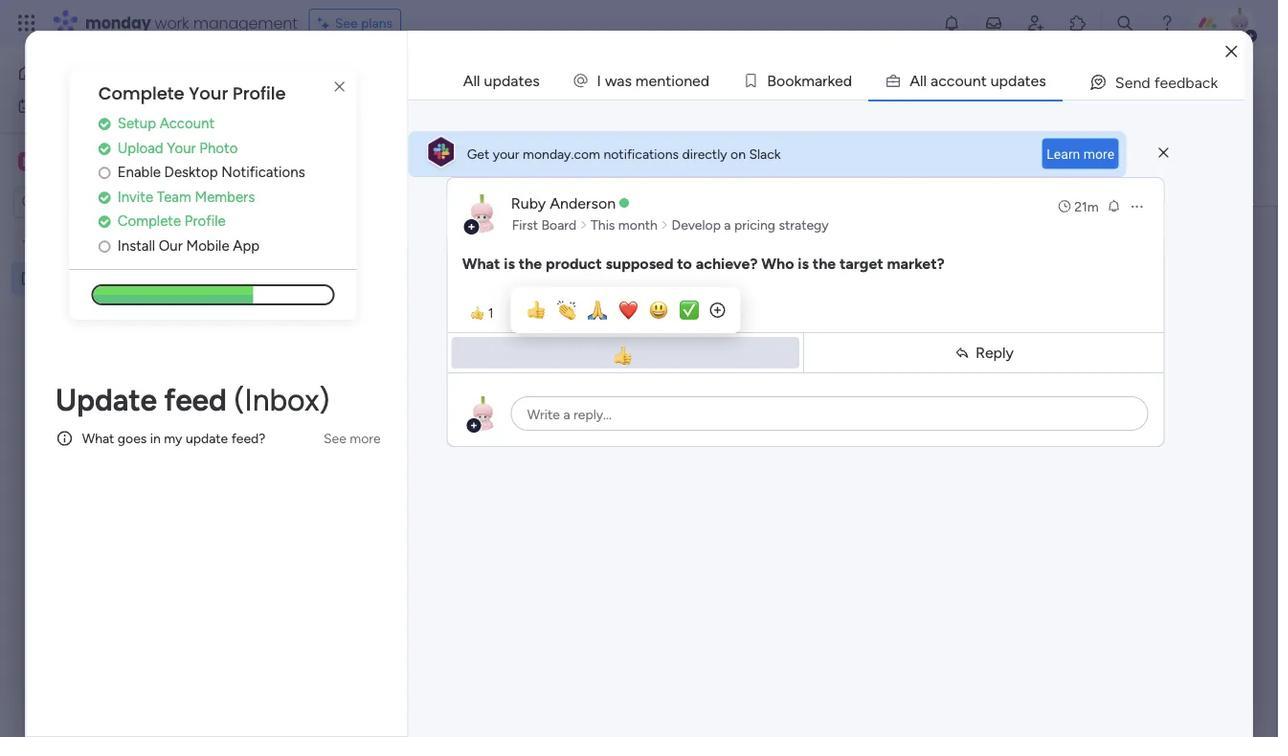 Task type: locate. For each thing, give the bounding box(es) containing it.
photo
[[199, 139, 238, 156]]

1 vertical spatial see
[[324, 430, 347, 447]]

1 vertical spatial employee well-being survey
[[45, 271, 213, 287]]

setup
[[118, 115, 156, 132]]

1 vertical spatial being
[[137, 271, 170, 287]]

enable
[[118, 164, 161, 181]]

e right i
[[692, 71, 701, 90]]

feed?
[[231, 430, 266, 447]]

circle o image inside enable desktop notifications link
[[98, 165, 111, 180]]

1 t from the left
[[666, 71, 671, 90]]

u
[[964, 71, 973, 90], [991, 71, 999, 90]]

0 horizontal spatial what
[[82, 430, 114, 447]]

slider arrow image
[[580, 215, 588, 235], [661, 215, 669, 235]]

1 horizontal spatial m
[[802, 71, 815, 90]]

for right the 👏
[[577, 299, 597, 317]]

dapulse x slim image up copy form link
[[1159, 144, 1169, 161]]

in left this
[[690, 299, 702, 317]]

1 horizontal spatial dapulse x slim image
[[1159, 144, 1169, 161]]

m left r
[[802, 71, 815, 90]]

0 horizontal spatial on
[[731, 146, 746, 162]]

for down that
[[973, 318, 992, 336]]

more inside button
[[1084, 146, 1115, 162]]

0 vertical spatial on
[[731, 146, 746, 162]]

to down develop
[[677, 254, 692, 272]]

1 horizontal spatial u
[[991, 71, 999, 90]]

ruby anderson link
[[511, 194, 616, 212]]

u left activity
[[991, 71, 999, 90]]

your down this
[[705, 318, 735, 336]]

d for i w a s m e n t i o n e d
[[701, 71, 710, 90]]

the
[[519, 254, 542, 272], [813, 254, 836, 272], [602, 318, 624, 336], [996, 318, 1018, 336]]

better
[[755, 376, 797, 394], [864, 395, 906, 413]]

m for e
[[636, 71, 649, 90]]

complete up setup
[[98, 81, 185, 106]]

home
[[44, 65, 81, 81]]

0 horizontal spatial first board
[[45, 238, 110, 254]]

automate
[[1106, 114, 1166, 131]]

0 horizontal spatial employee well-being survey
[[45, 271, 213, 287]]

2 n from the left
[[684, 71, 692, 90]]

list box
[[0, 226, 244, 553]]

1 vertical spatial what
[[82, 430, 114, 447]]

participating
[[600, 299, 686, 317]]

to for supposed
[[677, 254, 692, 272]]

0 horizontal spatial work
[[64, 98, 93, 114]]

better up programming
[[755, 376, 797, 394]]

in
[[690, 299, 702, 317], [150, 430, 161, 447]]

1 horizontal spatial invite
[[1152, 72, 1185, 89]]

d right r
[[844, 71, 852, 90]]

l right the 'a'
[[924, 71, 927, 90]]

p
[[999, 71, 1008, 90]]

0 vertical spatial more
[[1084, 146, 1115, 162]]

mobile
[[186, 237, 229, 254]]

what up "1" button
[[462, 254, 500, 272]]

employee well-being survey down install
[[45, 271, 213, 287]]

u left p
[[964, 71, 973, 90]]

1 horizontal spatial employee well-being survey
[[291, 64, 616, 96]]

your up setup account link
[[189, 81, 228, 106]]

ruby anderson image
[[1225, 8, 1255, 38]]

0 horizontal spatial you
[[549, 299, 574, 317]]

our
[[940, 376, 962, 394]]

who
[[762, 254, 794, 272]]

0 horizontal spatial your
[[493, 146, 520, 162]]

0 vertical spatial first
[[512, 217, 538, 233]]

for
[[577, 299, 597, 317], [579, 318, 598, 336], [973, 318, 992, 336]]

0 vertical spatial employee well-being survey
[[291, 64, 616, 96]]

form down participating
[[628, 318, 661, 336]]

1 vertical spatial work
[[64, 98, 93, 114]]

0 vertical spatial check circle image
[[98, 117, 111, 131]]

inbox image
[[984, 13, 1004, 33]]

1 horizontal spatial s
[[1039, 71, 1046, 90]]

work right 'my'
[[64, 98, 93, 114]]

n left p
[[973, 71, 981, 90]]

1 horizontal spatial in
[[690, 299, 702, 317]]

invite team members
[[118, 188, 255, 205]]

form left link
[[1146, 165, 1175, 182]]

n right i
[[684, 71, 692, 90]]

monday work management
[[85, 12, 298, 34]]

3 d from the left
[[1008, 71, 1017, 90]]

0 vertical spatial your
[[189, 81, 228, 106]]

1 vertical spatial board
[[75, 238, 110, 254]]

1 vertical spatial to
[[689, 376, 704, 394]]

copy form link button
[[1075, 158, 1206, 189]]

1 m from the left
[[636, 71, 649, 90]]

update feed (inbox)
[[55, 381, 330, 418]]

0 vertical spatial circle o image
[[98, 165, 111, 180]]

relevant
[[694, 395, 748, 413]]

1 vertical spatial circle o image
[[98, 239, 111, 253]]

check circle image
[[98, 141, 111, 155]]

0 horizontal spatial k
[[794, 71, 802, 90]]

2 horizontal spatial form
[[1146, 165, 1175, 182]]

a left pricing
[[724, 217, 731, 233]]

your right get
[[493, 146, 520, 162]]

1 vertical spatial on
[[841, 376, 858, 394]]

invite members image
[[1027, 13, 1046, 33]]

see left plans
[[335, 15, 358, 31]]

slider arrow image right month
[[661, 215, 669, 235]]

o right show board description image
[[675, 71, 684, 90]]

work for monday
[[155, 12, 189, 34]]

check circle image inside invite team members link
[[98, 190, 111, 204]]

profile up setup account link
[[233, 81, 286, 106]]

s right p
[[1039, 71, 1046, 90]]

0 horizontal spatial first
[[45, 238, 71, 254]]

better down wellness
[[864, 395, 906, 413]]

0 vertical spatial complete
[[98, 81, 185, 106]]

team
[[157, 188, 191, 205]]

o left p
[[955, 71, 964, 90]]

d right i
[[701, 71, 710, 90]]

first board down the 'ruby'
[[512, 217, 577, 233]]

1 horizontal spatial work
[[155, 12, 189, 34]]

2 vertical spatial check circle image
[[98, 214, 111, 229]]

board down ruby anderson link
[[542, 217, 577, 233]]

what
[[462, 254, 500, 272], [82, 430, 114, 447]]

a left show board description image
[[617, 71, 625, 90]]

/
[[1189, 72, 1194, 89]]

😃 button
[[641, 295, 672, 326]]

🙏 button
[[580, 295, 611, 326]]

you right if
[[611, 337, 636, 356]]

1
[[1197, 72, 1203, 89], [488, 305, 494, 321]]

see plans button
[[309, 9, 401, 37]]

0 horizontal spatial better
[[755, 376, 797, 394]]

your for profile
[[189, 81, 228, 106]]

1 horizontal spatial what
[[462, 254, 500, 272]]

employee inside form form
[[505, 254, 657, 297]]

see
[[335, 15, 358, 31], [324, 430, 347, 447]]

survey
[[540, 64, 616, 96], [174, 271, 213, 287]]

1 horizontal spatial n
[[684, 71, 692, 90]]

2 m from the left
[[802, 71, 815, 90]]

o right b
[[786, 71, 794, 90]]

m for a
[[802, 71, 815, 90]]

1 check circle image from the top
[[98, 117, 111, 131]]

edit form
[[298, 166, 354, 182]]

circle o image inside install our mobile app link
[[98, 239, 111, 253]]

2 horizontal spatial your
[[705, 318, 735, 336]]

e right r
[[835, 71, 844, 90]]

public board image
[[20, 270, 38, 288]]

a right have
[[744, 376, 751, 394]]

your inside thank you for participating in this employee wellbeing survey! know that you can fill out for the form using your name or simply write 'anonymous' for the first question if you prefer.
[[705, 318, 735, 336]]

add to favorites image
[[662, 70, 682, 90]]

well- down install
[[108, 271, 137, 287]]

check circle image down main workspace in the left top of the page
[[98, 190, 111, 204]]

group
[[504, 327, 1017, 438]]

0 horizontal spatial n
[[657, 71, 666, 90]]

1 d from the left
[[701, 71, 710, 90]]

updates
[[484, 71, 540, 90]]

dapulse x slim image down the 'see plans' button
[[328, 76, 351, 99]]

option
[[0, 229, 244, 233]]

my work
[[42, 98, 93, 114]]

your down account
[[167, 139, 196, 156]]

1 horizontal spatial board
[[542, 217, 577, 233]]

your down hope
[[660, 395, 690, 413]]

employee up '🙏'
[[505, 254, 657, 297]]

main
[[44, 152, 78, 170]]

1 vertical spatial first board
[[45, 238, 110, 254]]

work
[[155, 12, 189, 34], [64, 98, 93, 114]]

form form
[[254, 207, 1276, 737]]

0 horizontal spatial invite
[[118, 188, 153, 205]]

👍
[[526, 301, 542, 319]]

0 horizontal spatial 1
[[488, 305, 494, 321]]

employee well-being survey up add view 'icon'
[[291, 64, 616, 96]]

is right who at right
[[798, 254, 809, 272]]

first down the 'ruby'
[[512, 217, 538, 233]]

slider arrow image left this
[[580, 215, 588, 235]]

1 horizontal spatial your
[[660, 395, 690, 413]]

3 o from the left
[[786, 71, 794, 90]]

profile up 'mobile'
[[185, 212, 226, 230]]

survey down install our mobile app
[[174, 271, 213, 287]]

2 o from the left
[[777, 71, 786, 90]]

complete up install
[[118, 212, 181, 230]]

see inside "button"
[[324, 430, 347, 447]]

0 horizontal spatial d
[[701, 71, 710, 90]]

1 vertical spatial 1
[[488, 305, 494, 321]]

3 check circle image from the top
[[98, 214, 111, 229]]

circle o image
[[98, 165, 111, 180], [98, 239, 111, 253]]

check circle image inside complete profile link
[[98, 214, 111, 229]]

1 horizontal spatial d
[[844, 71, 852, 90]]

0 vertical spatial to
[[677, 254, 692, 272]]

1 right /
[[1197, 72, 1203, 89]]

circle o image down check circle icon
[[98, 165, 111, 180]]

1 horizontal spatial well-
[[410, 64, 468, 96]]

form right edit
[[325, 166, 354, 182]]

survey left show board description image
[[540, 64, 616, 96]]

t right show board description image
[[666, 71, 671, 90]]

on right pulse
[[841, 376, 858, 394]]

4 o from the left
[[955, 71, 964, 90]]

1 horizontal spatial being
[[468, 64, 534, 96]]

my
[[164, 430, 182, 447]]

in inside thank you for participating in this employee wellbeing survey! know that you can fill out for the form using your name or simply write 'anonymous' for the first question if you prefer.
[[690, 299, 702, 317]]

workspace image
[[18, 151, 37, 172]]

first board down search in workspace 'field' at left top
[[45, 238, 110, 254]]

2 circle o image from the top
[[98, 239, 111, 253]]

1 left can
[[488, 305, 494, 321]]

work right monday
[[155, 12, 189, 34]]

2 u from the left
[[991, 71, 999, 90]]

n left i
[[657, 71, 666, 90]]

s
[[625, 71, 632, 90], [1039, 71, 1046, 90]]

see inside button
[[335, 15, 358, 31]]

group inside form form
[[504, 327, 1017, 438]]

e right p
[[1031, 71, 1039, 90]]

employee down the 'see plans' button
[[291, 64, 404, 96]]

more inside "button"
[[350, 430, 381, 447]]

0 vertical spatial well-
[[410, 64, 468, 96]]

0 vertical spatial what
[[462, 254, 500, 272]]

1 vertical spatial better
[[864, 395, 906, 413]]

more
[[1084, 146, 1115, 162], [350, 430, 381, 447]]

to left have
[[689, 376, 704, 394]]

0 horizontal spatial u
[[964, 71, 973, 90]]

dapulse integrations image
[[884, 115, 899, 130]]

this
[[591, 217, 615, 233]]

you right that
[[998, 299, 1023, 317]]

e left add to favorites image
[[649, 71, 657, 90]]

send feedback button
[[1081, 67, 1226, 98]]

being
[[468, 64, 534, 96], [137, 271, 170, 287]]

month
[[618, 217, 658, 233]]

1 circle o image from the top
[[98, 165, 111, 180]]

invite inside button
[[1152, 72, 1185, 89]]

setup account
[[118, 115, 215, 132]]

2 d from the left
[[844, 71, 852, 90]]

0 vertical spatial invite
[[1152, 72, 1185, 89]]

notifications image
[[942, 13, 961, 33]]

learn more button
[[1043, 138, 1119, 169]]

first down search in workspace 'field' at left top
[[45, 238, 71, 254]]

invite / 1 button
[[1117, 65, 1211, 96]]

form
[[1146, 165, 1175, 182], [325, 166, 354, 182], [628, 318, 661, 336]]

1 horizontal spatial on
[[841, 376, 858, 394]]

1 s from the left
[[625, 71, 632, 90]]

employee right public board icon in the left of the page
[[45, 271, 104, 287]]

survey!
[[872, 299, 921, 317]]

tab list
[[447, 61, 1245, 100]]

0 vertical spatial work
[[155, 12, 189, 34]]

check circle image for invite
[[98, 190, 111, 204]]

board
[[542, 217, 577, 233], [75, 238, 110, 254]]

pricing
[[734, 217, 776, 233]]

board left install
[[75, 238, 110, 254]]

link
[[1178, 165, 1198, 182]]

2 check circle image from the top
[[98, 190, 111, 204]]

this month link
[[588, 215, 661, 235]]

m left add to favorites image
[[636, 71, 649, 90]]

the left target
[[813, 254, 836, 272]]

1 vertical spatial invite
[[118, 188, 153, 205]]

more for learn more
[[1084, 146, 1115, 162]]

apps image
[[1069, 13, 1088, 33]]

d left activity
[[1008, 71, 1017, 90]]

wellness
[[862, 376, 919, 394]]

d for a l l a c c o u n t u p d a t e s
[[1008, 71, 1017, 90]]

on left "slack"
[[731, 146, 746, 162]]

your inside the with these result, we hope to have a better pulse on wellness at our organization and bring your relevant programming to better support you.
[[660, 395, 690, 413]]

1 horizontal spatial slider arrow image
[[661, 215, 669, 235]]

notifications
[[604, 146, 679, 162]]

search everything image
[[1116, 13, 1135, 33]]

0 horizontal spatial is
[[504, 254, 515, 272]]

m
[[636, 71, 649, 90], [802, 71, 815, 90]]

to for hope
[[689, 376, 704, 394]]

1 u from the left
[[964, 71, 973, 90]]

check circle image down search in workspace 'field' at left top
[[98, 214, 111, 229]]

options image
[[1130, 199, 1145, 214]]

0 horizontal spatial in
[[150, 430, 161, 447]]

t right p
[[1025, 71, 1031, 90]]

well- up add view 'icon'
[[410, 64, 468, 96]]

2 horizontal spatial n
[[973, 71, 981, 90]]

0 horizontal spatial t
[[666, 71, 671, 90]]

s right w at the top of page
[[625, 71, 632, 90]]

0 vertical spatial your
[[493, 146, 520, 162]]

21m
[[1075, 198, 1099, 215]]

0 vertical spatial board
[[542, 217, 577, 233]]

1 vertical spatial well-
[[108, 271, 137, 287]]

2 vertical spatial your
[[660, 395, 690, 413]]

pulse
[[801, 376, 837, 394]]

for up if
[[579, 318, 598, 336]]

dapulse x slim image
[[328, 76, 351, 99], [1159, 144, 1169, 161]]

1 vertical spatial more
[[350, 430, 381, 447]]

1 is from the left
[[504, 254, 515, 272]]

all updates link
[[448, 62, 555, 99]]

m
[[22, 153, 33, 169]]

0 vertical spatial being
[[468, 64, 534, 96]]

0 vertical spatial survey
[[540, 64, 616, 96]]

d
[[701, 71, 710, 90], [844, 71, 852, 90], [1008, 71, 1017, 90]]

see down (inbox)
[[324, 430, 347, 447]]

check circle image inside setup account link
[[98, 117, 111, 131]]

what left goes
[[82, 430, 114, 447]]

1 vertical spatial your
[[167, 139, 196, 156]]

close image
[[1226, 45, 1238, 59]]

work for my
[[64, 98, 93, 114]]

check circle image
[[98, 117, 111, 131], [98, 190, 111, 204], [98, 214, 111, 229]]

1 button
[[463, 302, 501, 325]]

0 horizontal spatial more
[[350, 430, 381, 447]]

the up if
[[602, 318, 624, 336]]

o left r
[[777, 71, 786, 90]]

survey
[[827, 254, 931, 297]]

2 horizontal spatial t
[[1025, 71, 1031, 90]]

2 c from the left
[[947, 71, 955, 90]]

the up reply at the top
[[996, 318, 1018, 336]]

select product image
[[17, 13, 36, 33]]

first board link
[[509, 215, 580, 235]]

programming
[[751, 395, 842, 413]]

1 vertical spatial survey
[[174, 271, 213, 287]]

in left my
[[150, 430, 161, 447]]

0 horizontal spatial s
[[625, 71, 632, 90]]

feed
[[164, 381, 227, 418]]

i
[[597, 71, 601, 90]]

0 vertical spatial in
[[690, 299, 702, 317]]

1 horizontal spatial k
[[828, 71, 835, 90]]

form inside thank you for participating in this employee wellbeing survey! know that you can fill out for the form using your name or simply write 'anonymous' for the first question if you prefer.
[[628, 318, 661, 336]]

you up out
[[549, 299, 574, 317]]

reminder image
[[1107, 198, 1122, 214]]

0 vertical spatial 1
[[1197, 72, 1203, 89]]

form for edit
[[325, 166, 354, 182]]

check circle image up check circle icon
[[98, 117, 111, 131]]

a right the 'a'
[[931, 71, 939, 90]]

work inside my work button
[[64, 98, 93, 114]]

edit form button
[[290, 158, 361, 189]]

😃
[[649, 301, 664, 319]]

is up thank
[[504, 254, 515, 272]]

home button
[[11, 57, 206, 88]]

2 horizontal spatial employee
[[505, 254, 657, 297]]

1 vertical spatial your
[[705, 318, 735, 336]]

0 horizontal spatial employee
[[45, 271, 104, 287]]

circle o image left install
[[98, 239, 111, 253]]

a right write
[[563, 407, 570, 423]]

with these result, we hope to have a better pulse on wellness at our organization and bring your relevant programming to better support you.
[[505, 376, 995, 413]]

you
[[549, 299, 574, 317], [998, 299, 1023, 317], [611, 337, 636, 356]]

complete for complete profile
[[118, 212, 181, 230]]

to right programming
[[846, 395, 861, 413]]

14. Anything you want to add? text field
[[504, 488, 1017, 609]]

see more button
[[316, 423, 389, 454]]

name
[[738, 318, 776, 336]]

1 horizontal spatial is
[[798, 254, 809, 272]]

0 horizontal spatial profile
[[185, 212, 226, 230]]

t left p
[[981, 71, 987, 90]]

i w a s m e n t i o n e d
[[597, 71, 710, 90]]

l up the integrate
[[920, 71, 924, 90]]

thank
[[505, 299, 545, 317]]

0 vertical spatial see
[[335, 15, 358, 31]]



Task type: vqa. For each thing, say whether or not it's contained in the screenshot.
🎁 within the list box
no



Task type: describe. For each thing, give the bounding box(es) containing it.
by
[[448, 165, 465, 183]]

1 vertical spatial profile
[[185, 212, 226, 230]]

2 t from the left
[[981, 71, 987, 90]]

at
[[923, 376, 936, 394]]

a right p
[[1017, 71, 1025, 90]]

0 vertical spatial profile
[[233, 81, 286, 106]]

app
[[233, 237, 260, 254]]

enable desktop notifications
[[118, 164, 305, 181]]

1 horizontal spatial first
[[512, 217, 538, 233]]

develop a pricing strategy link
[[669, 215, 832, 235]]

management
[[193, 12, 298, 34]]

desktop
[[164, 164, 218, 181]]

Employee well-being survey field
[[286, 64, 621, 96]]

tab list containing all updates
[[447, 61, 1245, 100]]

✅
[[680, 301, 695, 319]]

collapse board header image
[[1230, 115, 1245, 130]]

reply
[[976, 344, 1014, 362]]

with
[[505, 376, 537, 394]]

complete for complete your profile
[[98, 81, 185, 106]]

hope
[[651, 376, 686, 394]]

goes
[[118, 430, 147, 447]]

fill
[[533, 318, 548, 336]]

achieve?
[[696, 254, 758, 272]]

simply
[[797, 318, 841, 336]]

invite / 1
[[1152, 72, 1203, 89]]

thank you for participating in this employee wellbeing survey! know that you can fill out for the form using your name or simply write 'anonymous' for the first question if you prefer.
[[505, 299, 1023, 356]]

workspace selection element
[[18, 150, 160, 175]]

invite for invite team members
[[118, 188, 153, 205]]

2 e from the left
[[692, 71, 701, 90]]

autopilot image
[[1082, 109, 1098, 134]]

1 o from the left
[[675, 71, 684, 90]]

enable desktop notifications link
[[98, 162, 357, 183]]

2 l from the left
[[924, 71, 927, 90]]

activity
[[1026, 72, 1072, 89]]

2 vertical spatial to
[[846, 395, 861, 413]]

1 vertical spatial first
[[45, 238, 71, 254]]

see plans
[[335, 15, 393, 31]]

1 slider arrow image from the left
[[580, 215, 588, 235]]

see for see more
[[324, 430, 347, 447]]

send feedback
[[1115, 73, 1218, 91]]

if
[[598, 337, 607, 356]]

reply button
[[808, 337, 1160, 369]]

my
[[42, 98, 61, 114]]

invite for invite / 1
[[1152, 72, 1185, 89]]

this
[[705, 299, 730, 317]]

out
[[552, 318, 575, 336]]

'anonymous'
[[882, 318, 969, 336]]

wellbeing
[[804, 299, 868, 317]]

account
[[160, 115, 215, 132]]

complete profile
[[118, 212, 226, 230]]

result,
[[582, 376, 623, 394]]

these
[[541, 376, 578, 394]]

supposed
[[606, 254, 674, 272]]

1 n from the left
[[657, 71, 666, 90]]

b
[[767, 71, 777, 90]]

1 l from the left
[[920, 71, 924, 90]]

update
[[186, 430, 228, 447]]

send
[[1115, 73, 1151, 91]]

integrate
[[906, 114, 961, 131]]

see for see plans
[[335, 15, 358, 31]]

21m link
[[1057, 197, 1099, 216]]

1 horizontal spatial employee
[[291, 64, 404, 96]]

form button
[[366, 107, 425, 138]]

(inbox)
[[234, 381, 330, 418]]

0 vertical spatial dapulse x slim image
[[328, 76, 351, 99]]

the down first board link on the left top
[[519, 254, 542, 272]]

3 n from the left
[[973, 71, 981, 90]]

👏 button
[[549, 295, 580, 326]]

complete profile link
[[98, 210, 357, 232]]

show board description image
[[630, 71, 653, 90]]

get your monday.com notifications directly on slack
[[467, 146, 781, 162]]

install our mobile app link
[[98, 235, 357, 256]]

list box containing first board
[[0, 226, 244, 553]]

1 c from the left
[[939, 71, 947, 90]]

0 horizontal spatial board
[[75, 238, 110, 254]]

👏
[[557, 301, 572, 319]]

install our mobile app
[[118, 237, 260, 254]]

feedback
[[1155, 73, 1218, 91]]

1 horizontal spatial you
[[611, 337, 636, 356]]

activity button
[[1018, 65, 1109, 96]]

invite team members link
[[98, 186, 357, 208]]

workspace
[[81, 152, 157, 170]]

1 vertical spatial dapulse x slim image
[[1159, 144, 1169, 161]]

a l l a c c o u n t u p d a t e s
[[910, 71, 1046, 90]]

your for photo
[[167, 139, 196, 156]]

first
[[505, 337, 531, 356]]

1 horizontal spatial better
[[864, 395, 906, 413]]

3 e from the left
[[835, 71, 844, 90]]

2 slider arrow image from the left
[[661, 215, 669, 235]]

all updates
[[463, 71, 540, 90]]

target
[[840, 254, 884, 272]]

circle o image for install
[[98, 239, 111, 253]]

2 is from the left
[[798, 254, 809, 272]]

prefer.
[[640, 337, 683, 356]]

on inside the with these result, we hope to have a better pulse on wellness at our organization and bring your relevant programming to better support you.
[[841, 376, 858, 394]]

product
[[546, 254, 602, 272]]

Search in workspace field
[[40, 192, 160, 214]]

0 horizontal spatial well-
[[108, 271, 137, 287]]

question
[[535, 337, 594, 356]]

0 horizontal spatial survey
[[174, 271, 213, 287]]

get
[[467, 146, 490, 162]]

strategy
[[779, 217, 829, 233]]

form for copy
[[1146, 165, 1175, 182]]

support
[[910, 395, 963, 413]]

powered
[[384, 165, 444, 183]]

a inside the with these result, we hope to have a better pulse on wellness at our organization and bring your relevant programming to better support you.
[[744, 376, 751, 394]]

what for what is the product supposed to achieve? who is the target market?
[[462, 254, 500, 272]]

1 e from the left
[[649, 71, 657, 90]]

help image
[[1158, 13, 1177, 33]]

learn
[[1047, 146, 1081, 162]]

❤️
[[618, 301, 634, 319]]

workforms logo image
[[473, 158, 581, 189]]

3 t from the left
[[1025, 71, 1031, 90]]

you.
[[967, 395, 995, 413]]

2 s from the left
[[1039, 71, 1046, 90]]

can
[[505, 318, 529, 336]]

1 horizontal spatial survey
[[540, 64, 616, 96]]

b o o k m a r k e d
[[767, 71, 852, 90]]

edit
[[298, 166, 322, 182]]

install
[[118, 237, 155, 254]]

add view image
[[437, 116, 445, 130]]

using
[[664, 318, 701, 336]]

upload your photo
[[118, 139, 238, 156]]

1 horizontal spatial first board
[[512, 217, 577, 233]]

2 k from the left
[[828, 71, 835, 90]]

1 vertical spatial in
[[150, 430, 161, 447]]

2 horizontal spatial you
[[998, 299, 1023, 317]]

members
[[195, 188, 255, 205]]

1 horizontal spatial 1
[[1197, 72, 1203, 89]]

update
[[55, 381, 157, 418]]

🙏
[[588, 301, 603, 319]]

circle o image for enable
[[98, 165, 111, 180]]

employee wellbeing survey
[[505, 254, 931, 297]]

check circle image for complete
[[98, 214, 111, 229]]

0 horizontal spatial being
[[137, 271, 170, 287]]

market?
[[887, 254, 945, 272]]

4 e from the left
[[1031, 71, 1039, 90]]

directly
[[682, 146, 727, 162]]

1 k from the left
[[794, 71, 802, 90]]

what for what goes in my update feed?
[[82, 430, 114, 447]]

check circle image for setup
[[98, 117, 111, 131]]

notifications
[[221, 164, 305, 181]]

what goes in my update feed?
[[82, 430, 266, 447]]

anderson
[[550, 194, 616, 212]]

a right b
[[815, 71, 823, 90]]

upload your photo link
[[98, 137, 357, 159]]

learn more
[[1047, 146, 1115, 162]]

w
[[605, 71, 617, 90]]

more for see more
[[350, 430, 381, 447]]



